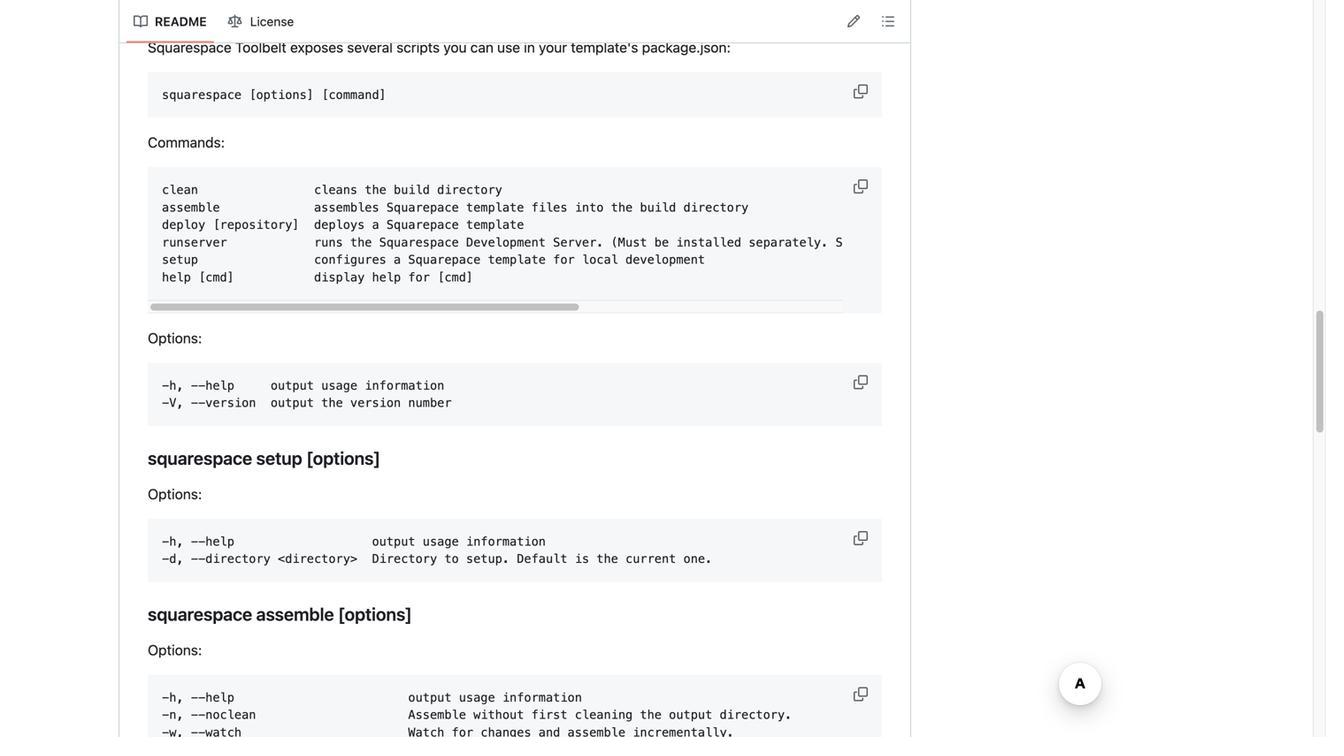 Task type: describe. For each thing, give the bounding box(es) containing it.
h, for v,
[[169, 379, 184, 393]]

-h, --help                        output usage information -n, --noclean                     assemble without first cleaning the output directory. -w, --watch                       watch for changes and assemble incrementall
[[162, 691, 944, 738]]

package.json:
[[642, 39, 731, 56]]

development
[[466, 236, 546, 249]]

squarespace for squarespace setup [options]
[[148, 448, 252, 469]]

assemble
[[408, 709, 466, 723]]

h, for d,
[[169, 535, 184, 549]]

clean
[[162, 183, 198, 197]]

squarespace [options] [command]
[[162, 88, 387, 102]]

squarespace inside clean                cleans the build directory assemble             assembles squarepace template files into the build directory deploy [repository]  deploys a squarepace template runserver            runs the squarespace development server. (must be installed separately. see http://developers.squarespace.com/local-development.) setup                configures a squarepace template for local development help [cmd]           display help for [cmd]
[[379, 236, 459, 249]]

license link
[[221, 8, 302, 36]]

default
[[517, 553, 568, 566]]

1 vertical spatial squarepace
[[387, 218, 459, 232]]

1 options: from the top
[[148, 330, 202, 347]]

http://developers.squarespace.com/local-
[[865, 236, 1154, 249]]

0 vertical spatial template
[[466, 201, 524, 214]]

usage for directory
[[423, 535, 459, 549]]

(must
[[611, 236, 647, 249]]

cleans
[[314, 183, 358, 197]]

display
[[314, 271, 365, 284]]

several
[[347, 39, 393, 56]]

configures
[[314, 253, 387, 267]]

information for number
[[365, 379, 444, 393]]

scripts
[[397, 39, 440, 56]]

squarespace assemble [options]
[[148, 604, 412, 625]]

the right into
[[611, 201, 633, 214]]

the inside -h, --help                        output usage information -n, --noclean                     assemble without first cleaning the output directory. -w, --watch                       watch for changes and assemble incrementall
[[640, 709, 662, 723]]

runserver
[[162, 236, 227, 249]]

into
[[575, 201, 604, 214]]

1 [cmd] from the left
[[198, 271, 234, 284]]

see
[[836, 236, 857, 249]]

to
[[444, 553, 459, 566]]

1 vertical spatial build
[[640, 201, 676, 214]]

[command]
[[321, 88, 387, 102]]

information for cleaning
[[502, 691, 582, 705]]

watch
[[408, 726, 444, 738]]

copy image for -h, --help                        output usage information -n, --noclean                     assemble without first cleaning the output directory. -w, --watch                       watch for changes and assemble incrementall
[[854, 688, 868, 702]]

book image
[[134, 15, 148, 29]]

help for directory
[[205, 535, 234, 549]]

deploy
[[162, 218, 205, 232]]

1 vertical spatial directory
[[684, 201, 749, 214]]

changes
[[481, 726, 531, 738]]

the up assembles
[[365, 183, 387, 197]]

license
[[250, 14, 294, 29]]

setup.
[[466, 553, 510, 566]]

readme link
[[127, 8, 214, 36]]

without
[[473, 709, 524, 723]]

0 vertical spatial [options]
[[249, 88, 314, 102]]

you
[[444, 39, 467, 56]]

assemble inside -h, --help                        output usage information -n, --noclean                     assemble without first cleaning the output directory. -w, --watch                       watch for changes and assemble incrementall
[[568, 726, 626, 738]]

1 horizontal spatial setup
[[256, 448, 302, 469]]

-h, --help     output usage information -v, --version  output the version number
[[162, 379, 452, 410]]

runs
[[314, 236, 343, 249]]

clean                cleans the build directory assemble             assembles squarepace template files into the build directory deploy [repository]  deploys a squarepace template runserver            runs the squarespace development server. (must be installed separately. see http://developers.squarespace.com/local-development.) setup                configures a squarepace template for local development help [cmd]           display help for [cmd]
[[162, 183, 1249, 284]]

0 vertical spatial build
[[394, 183, 430, 197]]

2 [cmd] from the left
[[437, 271, 473, 284]]

cleaning
[[575, 709, 633, 723]]

your
[[539, 39, 567, 56]]

2 options: from the top
[[148, 486, 202, 503]]

deploys
[[314, 218, 365, 232]]

1 version from the left
[[205, 397, 256, 410]]

-h, --help                   output usage information -d, --directory <directory>  directory to setup. default is the current one.
[[162, 535, 713, 566]]

squarespace setup [options]
[[148, 448, 380, 469]]

and
[[539, 726, 560, 738]]

3 options: from the top
[[148, 642, 202, 659]]

output for assemble
[[408, 691, 452, 705]]

help for noclean
[[205, 691, 234, 705]]

h, for n,
[[169, 691, 184, 705]]

usage for the
[[321, 379, 358, 393]]

toolbelt
[[235, 39, 286, 56]]

outline image
[[881, 14, 895, 28]]

use
[[497, 39, 520, 56]]



Task type: locate. For each thing, give the bounding box(es) containing it.
list
[[127, 8, 302, 36]]

2 vertical spatial squarespace
[[148, 604, 252, 625]]

0 vertical spatial usage
[[321, 379, 358, 393]]

2 horizontal spatial directory
[[684, 201, 749, 214]]

squarespace
[[148, 39, 232, 56], [379, 236, 459, 249]]

0 vertical spatial setup
[[162, 253, 198, 267]]

exposes
[[290, 39, 343, 56]]

2 vertical spatial usage
[[459, 691, 495, 705]]

for down 'assemble'
[[452, 726, 473, 738]]

2 horizontal spatial assemble
[[568, 726, 626, 738]]

[options] down directory
[[338, 604, 412, 625]]

assemble up the deploy
[[162, 201, 220, 214]]

h, inside -h, --help                        output usage information -n, --noclean                     assemble without first cleaning the output directory. -w, --watch                       watch for changes and assemble incrementall
[[169, 691, 184, 705]]

usage
[[321, 379, 358, 393], [423, 535, 459, 549], [459, 691, 495, 705]]

[cmd] down 'development'
[[437, 271, 473, 284]]

1 vertical spatial usage
[[423, 535, 459, 549]]

d,
[[169, 553, 184, 566]]

1 vertical spatial copy image
[[854, 180, 868, 194]]

list containing readme
[[127, 8, 302, 36]]

1 vertical spatial options:
[[148, 486, 202, 503]]

2 horizontal spatial for
[[553, 253, 575, 267]]

[options]
[[249, 88, 314, 102], [306, 448, 380, 469], [338, 604, 412, 625]]

1 horizontal spatial directory
[[437, 183, 502, 197]]

version left number
[[350, 397, 401, 410]]

1 copy image from the top
[[854, 84, 868, 99]]

separately.
[[749, 236, 828, 249]]

commands:
[[148, 134, 225, 151]]

1 vertical spatial copy image
[[854, 688, 868, 702]]

0 horizontal spatial a
[[372, 218, 379, 232]]

0 vertical spatial information
[[365, 379, 444, 393]]

0 vertical spatial copy image
[[854, 376, 868, 390]]

2 version from the left
[[350, 397, 401, 410]]

0 vertical spatial directory
[[437, 183, 502, 197]]

0 horizontal spatial build
[[394, 183, 430, 197]]

copy image for -h, --help     output usage information -v, --version  output the version number
[[854, 376, 868, 390]]

squarepace up configures
[[387, 218, 459, 232]]

directory inside -h, --help                   output usage information -d, --directory <directory>  directory to setup. default is the current one.
[[205, 553, 271, 566]]

development
[[626, 253, 705, 267]]

2 vertical spatial assemble
[[568, 726, 626, 738]]

help inside -h, --help                   output usage information -d, --directory <directory>  directory to setup. default is the current one.
[[205, 535, 234, 549]]

a down assembles
[[372, 218, 379, 232]]

information inside -h, --help     output usage information -v, --version  output the version number
[[365, 379, 444, 393]]

the right cleaning
[[640, 709, 662, 723]]

build right cleans
[[394, 183, 430, 197]]

squarepace right assembles
[[387, 201, 459, 214]]

a right configures
[[394, 253, 401, 267]]

<directory>
[[278, 553, 358, 566]]

assemble down <directory>
[[256, 604, 334, 625]]

the up configures
[[350, 236, 372, 249]]

0 horizontal spatial [cmd]
[[198, 271, 234, 284]]

1 vertical spatial information
[[466, 535, 546, 549]]

squarespace toolbelt exposes several scripts you can use in your template's package.json:
[[148, 39, 731, 56]]

-
[[162, 379, 169, 393], [191, 379, 198, 393], [198, 379, 205, 393], [162, 397, 169, 410], [191, 397, 198, 410], [198, 397, 205, 410], [162, 535, 169, 549], [191, 535, 198, 549], [198, 535, 205, 549], [162, 553, 169, 566], [191, 553, 198, 566], [198, 553, 205, 566], [162, 691, 169, 705], [191, 691, 198, 705], [198, 691, 205, 705], [162, 709, 169, 723], [191, 709, 198, 723], [198, 709, 205, 723], [162, 726, 169, 738], [191, 726, 198, 738], [198, 726, 205, 738]]

squarespace up configures
[[379, 236, 459, 249]]

0 vertical spatial options:
[[148, 330, 202, 347]]

the inside -h, --help     output usage information -v, --version  output the version number
[[321, 397, 343, 410]]

information for setup.
[[466, 535, 546, 549]]

usage inside -h, --help                   output usage information -d, --directory <directory>  directory to setup. default is the current one.
[[423, 535, 459, 549]]

squarespace up commands:
[[162, 88, 242, 102]]

squarespace for squarespace assemble [options]
[[148, 604, 252, 625]]

0 horizontal spatial for
[[408, 271, 430, 284]]

2 vertical spatial for
[[452, 726, 473, 738]]

3 h, from the top
[[169, 691, 184, 705]]

2 h, from the top
[[169, 535, 184, 549]]

h, up d,
[[169, 535, 184, 549]]

1 vertical spatial template
[[466, 218, 524, 232]]

noclean
[[205, 709, 256, 723]]

[options] down -h, --help     output usage information -v, --version  output the version number
[[306, 448, 380, 469]]

v,
[[169, 397, 184, 410]]

for right the 'display'
[[408, 271, 430, 284]]

build
[[394, 183, 430, 197], [640, 201, 676, 214]]

output for <directory>
[[372, 535, 416, 549]]

the
[[365, 183, 387, 197], [611, 201, 633, 214], [350, 236, 372, 249], [321, 397, 343, 410], [597, 553, 618, 566], [640, 709, 662, 723]]

one.
[[684, 553, 713, 566]]

setup down -h, --help     output usage information -v, --version  output the version number
[[256, 448, 302, 469]]

0 vertical spatial squarespace
[[148, 39, 232, 56]]

template
[[466, 201, 524, 214], [466, 218, 524, 232], [488, 253, 546, 267]]

1 vertical spatial assemble
[[256, 604, 334, 625]]

0 vertical spatial copy image
[[854, 84, 868, 99]]

1 horizontal spatial squarespace
[[379, 236, 459, 249]]

[cmd]
[[198, 271, 234, 284], [437, 271, 473, 284]]

assemble
[[162, 201, 220, 214], [256, 604, 334, 625], [568, 726, 626, 738]]

1 vertical spatial squarespace
[[379, 236, 459, 249]]

2 vertical spatial copy image
[[854, 532, 868, 546]]

the right is on the left of page
[[597, 553, 618, 566]]

output
[[271, 379, 314, 393], [271, 397, 314, 410], [372, 535, 416, 549], [408, 691, 452, 705], [669, 709, 713, 723]]

options: up n,
[[148, 642, 202, 659]]

0 horizontal spatial version
[[205, 397, 256, 410]]

[options] for assemble
[[338, 604, 412, 625]]

1 horizontal spatial a
[[394, 253, 401, 267]]

setup down runserver
[[162, 253, 198, 267]]

3 copy image from the top
[[854, 532, 868, 546]]

copy image
[[854, 84, 868, 99], [854, 180, 868, 194], [854, 532, 868, 546]]

help inside -h, --help                        output usage information -n, --noclean                     assemble without first cleaning the output directory. -w, --watch                       watch for changes and assemble incrementall
[[205, 691, 234, 705]]

copy image for the
[[854, 532, 868, 546]]

h, inside -h, --help     output usage information -v, --version  output the version number
[[169, 379, 184, 393]]

installed
[[676, 236, 742, 249]]

in
[[524, 39, 535, 56]]

2 vertical spatial [options]
[[338, 604, 412, 625]]

2 copy image from the top
[[854, 180, 868, 194]]

law image
[[228, 15, 242, 29]]

0 vertical spatial h,
[[169, 379, 184, 393]]

2 vertical spatial squarepace
[[408, 253, 481, 267]]

directory
[[437, 183, 502, 197], [684, 201, 749, 214], [205, 553, 271, 566]]

2 vertical spatial options:
[[148, 642, 202, 659]]

0 vertical spatial squarepace
[[387, 201, 459, 214]]

information up setup. on the left bottom of the page
[[466, 535, 546, 549]]

usage inside -h, --help                        output usage information -n, --noclean                     assemble without first cleaning the output directory. -w, --watch                       watch for changes and assemble incrementall
[[459, 691, 495, 705]]

output inside -h, --help                   output usage information -d, --directory <directory>  directory to setup. default is the current one.
[[372, 535, 416, 549]]

0 horizontal spatial squarespace
[[148, 39, 232, 56]]

files
[[531, 201, 568, 214]]

0 horizontal spatial directory
[[205, 553, 271, 566]]

[cmd] down runserver
[[198, 271, 234, 284]]

2 vertical spatial h,
[[169, 691, 184, 705]]

information inside -h, --help                        output usage information -n, --noclean                     assemble without first cleaning the output directory. -w, --watch                       watch for changes and assemble incrementall
[[502, 691, 582, 705]]

squarepace down 'development'
[[408, 253, 481, 267]]

h,
[[169, 379, 184, 393], [169, 535, 184, 549], [169, 691, 184, 705]]

0 vertical spatial a
[[372, 218, 379, 232]]

0 vertical spatial for
[[553, 253, 575, 267]]

2 vertical spatial template
[[488, 253, 546, 267]]

be
[[655, 236, 669, 249]]

options: up d,
[[148, 486, 202, 503]]

1 h, from the top
[[169, 379, 184, 393]]

1 vertical spatial squarespace
[[148, 448, 252, 469]]

information
[[365, 379, 444, 393], [466, 535, 546, 549], [502, 691, 582, 705]]

is
[[575, 553, 589, 566]]

1 horizontal spatial [cmd]
[[437, 271, 473, 284]]

local
[[582, 253, 618, 267]]

n,
[[169, 709, 184, 723]]

copy image for template
[[854, 180, 868, 194]]

readme
[[155, 14, 207, 29]]

watch
[[205, 726, 242, 738]]

1 vertical spatial h,
[[169, 535, 184, 549]]

directory
[[372, 553, 437, 566]]

squarepace
[[387, 201, 459, 214], [387, 218, 459, 232], [408, 253, 481, 267]]

development.)
[[1154, 236, 1249, 249]]

can
[[470, 39, 494, 56]]

1 vertical spatial for
[[408, 271, 430, 284]]

1 horizontal spatial for
[[452, 726, 473, 738]]

squarespace for squarespace [options] [command]
[[162, 88, 242, 102]]

a
[[372, 218, 379, 232], [394, 253, 401, 267]]

help inside -h, --help     output usage information -v, --version  output the version number
[[205, 379, 234, 393]]

options:
[[148, 330, 202, 347], [148, 486, 202, 503], [148, 642, 202, 659]]

1 vertical spatial [options]
[[306, 448, 380, 469]]

2 copy image from the top
[[854, 688, 868, 702]]

w,
[[169, 726, 184, 738]]

information up first
[[502, 691, 582, 705]]

assemble down cleaning
[[568, 726, 626, 738]]

squarespace
[[162, 88, 242, 102], [148, 448, 252, 469], [148, 604, 252, 625]]

h, up v,
[[169, 379, 184, 393]]

[options] for setup
[[306, 448, 380, 469]]

current
[[626, 553, 676, 566]]

options: up v,
[[148, 330, 202, 347]]

number
[[408, 397, 452, 410]]

2 vertical spatial information
[[502, 691, 582, 705]]

server.
[[553, 236, 604, 249]]

directory right d,
[[205, 553, 271, 566]]

directory.
[[720, 709, 792, 723]]

for
[[553, 253, 575, 267], [408, 271, 430, 284], [452, 726, 473, 738]]

0 vertical spatial assemble
[[162, 201, 220, 214]]

0 horizontal spatial setup
[[162, 253, 198, 267]]

version right v,
[[205, 397, 256, 410]]

squarespace down readme
[[148, 39, 232, 56]]

first
[[531, 709, 568, 723]]

assembles
[[314, 201, 379, 214]]

build up be
[[640, 201, 676, 214]]

the inside -h, --help                   output usage information -d, --directory <directory>  directory to setup. default is the current one.
[[597, 553, 618, 566]]

0 horizontal spatial assemble
[[162, 201, 220, 214]]

directory up installed at the top
[[684, 201, 749, 214]]

information up number
[[365, 379, 444, 393]]

2 vertical spatial directory
[[205, 553, 271, 566]]

usage for without
[[459, 691, 495, 705]]

setup inside clean                cleans the build directory assemble             assembles squarepace template files into the build directory deploy [repository]  deploys a squarepace template runserver            runs the squarespace development server. (must be installed separately. see http://developers.squarespace.com/local-development.) setup                configures a squarepace template for local development help [cmd]           display help for [cmd]
[[162, 253, 198, 267]]

h, up n,
[[169, 691, 184, 705]]

1 vertical spatial a
[[394, 253, 401, 267]]

1 copy image from the top
[[854, 376, 868, 390]]

edit file image
[[847, 14, 861, 28]]

output for output
[[271, 379, 314, 393]]

squarespace down v,
[[148, 448, 252, 469]]

1 vertical spatial setup
[[256, 448, 302, 469]]

[options] down toolbelt
[[249, 88, 314, 102]]

1 horizontal spatial version
[[350, 397, 401, 410]]

help
[[162, 271, 191, 284], [372, 271, 401, 284], [205, 379, 234, 393], [205, 535, 234, 549], [205, 691, 234, 705]]

[repository]
[[213, 218, 300, 232]]

setup
[[162, 253, 198, 267], [256, 448, 302, 469]]

template's
[[571, 39, 638, 56]]

for inside -h, --help                        output usage information -n, --noclean                     assemble without first cleaning the output directory. -w, --watch                       watch for changes and assemble incrementall
[[452, 726, 473, 738]]

the up squarespace setup [options]
[[321, 397, 343, 410]]

for down server.
[[553, 253, 575, 267]]

squarespace down d,
[[148, 604, 252, 625]]

0 vertical spatial squarespace
[[162, 88, 242, 102]]

version
[[205, 397, 256, 410], [350, 397, 401, 410]]

assemble inside clean                cleans the build directory assemble             assembles squarepace template files into the build directory deploy [repository]  deploys a squarepace template runserver            runs the squarespace development server. (must be installed separately. see http://developers.squarespace.com/local-development.) setup                configures a squarepace template for local development help [cmd]           display help for [cmd]
[[162, 201, 220, 214]]

h, inside -h, --help                   output usage information -d, --directory <directory>  directory to setup. default is the current one.
[[169, 535, 184, 549]]

1 horizontal spatial build
[[640, 201, 676, 214]]

copy image
[[854, 376, 868, 390], [854, 688, 868, 702]]

help for version
[[205, 379, 234, 393]]

1 horizontal spatial assemble
[[256, 604, 334, 625]]

information inside -h, --help                   output usage information -d, --directory <directory>  directory to setup. default is the current one.
[[466, 535, 546, 549]]

usage inside -h, --help     output usage information -v, --version  output the version number
[[321, 379, 358, 393]]

directory up 'development'
[[437, 183, 502, 197]]



Task type: vqa. For each thing, say whether or not it's contained in the screenshot.
Choose for Fork
no



